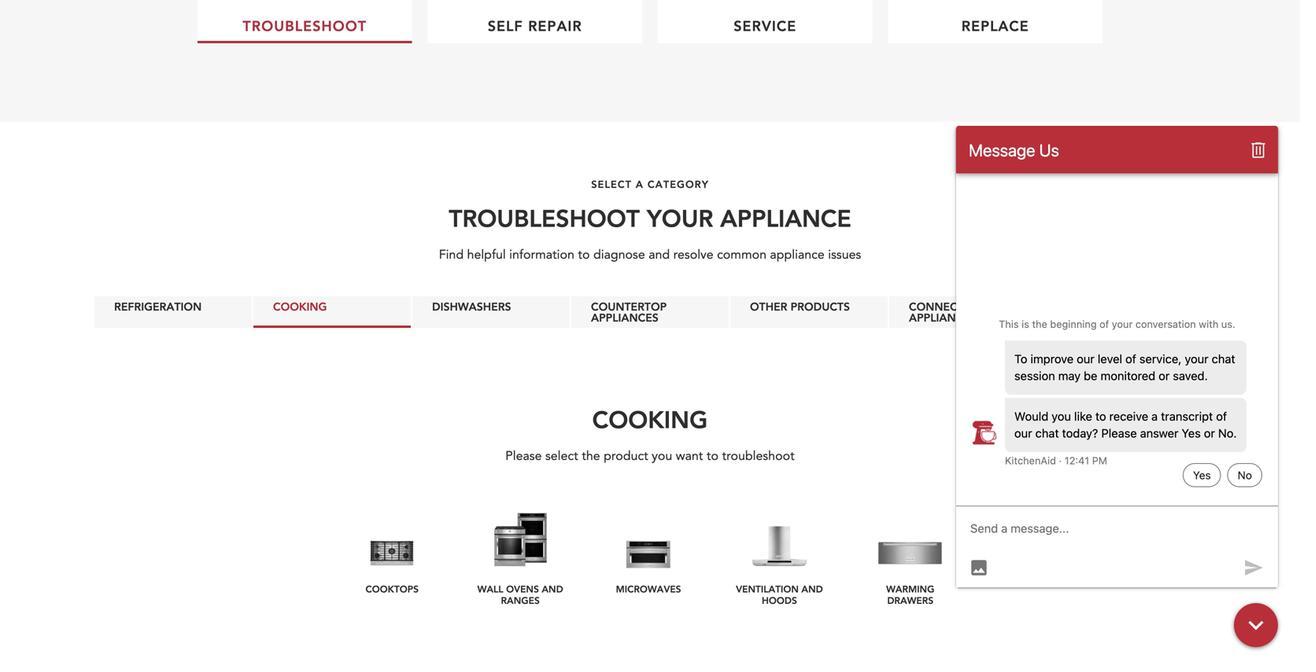 Task type: describe. For each thing, give the bounding box(es) containing it.
tab list containing refrigeration
[[0, 296, 1301, 329]]

connected
[[909, 300, 979, 314]]

warming drawers
[[887, 583, 935, 607]]

the
[[582, 448, 601, 465]]

other products
[[750, 300, 850, 314]]

common
[[717, 246, 767, 264]]

want
[[676, 448, 703, 465]]

0 vertical spatial cooking
[[273, 300, 327, 314]]

select a category
[[591, 177, 709, 191]]

ventilation and hoods link
[[722, 498, 837, 616]]

self repair
[[488, 16, 583, 35]]

product
[[604, 448, 649, 465]]

ranges
[[501, 595, 540, 607]]

appliances for connected
[[909, 311, 977, 325]]

appliance
[[721, 203, 852, 233]]

other
[[750, 300, 788, 314]]

helpful
[[467, 246, 506, 264]]

and
[[649, 246, 670, 264]]

appliance
[[770, 246, 825, 264]]

refrigeration
[[114, 300, 202, 314]]

replace
[[962, 16, 1030, 35]]

resolve
[[674, 246, 714, 264]]

connected appliances
[[909, 300, 979, 325]]

drawers
[[888, 595, 934, 607]]

a kitchenaid® vent hood. image
[[722, 509, 837, 572]]

ovens
[[506, 583, 539, 596]]

a kitchenaid® microwave. image
[[591, 509, 706, 572]]

and inside 'ventilation and hoods'
[[802, 583, 823, 596]]

warming drawers link
[[853, 498, 968, 616]]

a kitchenaid® cooktop. image
[[335, 509, 450, 572]]

refrigeration link
[[94, 297, 252, 328]]

connected appliances link
[[890, 297, 1047, 328]]

0 vertical spatial to
[[578, 246, 590, 264]]

a kitchenaid® wall oven and range. image
[[466, 509, 576, 572]]

and inside wall ovens and ranges
[[542, 583, 564, 596]]

products
[[791, 300, 850, 314]]

other products link
[[731, 297, 888, 328]]

cooktops
[[366, 583, 419, 596]]

select
[[546, 448, 579, 465]]

service
[[734, 16, 797, 35]]



Task type: vqa. For each thing, say whether or not it's contained in the screenshot.
Mixer
no



Task type: locate. For each thing, give the bounding box(es) containing it.
troubleshoot for troubleshoot your appliance
[[449, 203, 640, 233]]

tab list
[[0, 296, 1301, 329]]

0 horizontal spatial cooking
[[273, 300, 327, 314]]

0 horizontal spatial and
[[542, 583, 564, 596]]

appliances
[[591, 311, 659, 325], [909, 311, 977, 325]]

category
[[648, 177, 709, 191]]

dishwashers
[[432, 300, 511, 314]]

wall ovens and ranges link
[[466, 498, 576, 616]]

1 vertical spatial to
[[707, 448, 719, 465]]

appliances inside 'connected appliances'
[[909, 311, 977, 325]]

and right 'hoods'
[[802, 583, 823, 596]]

1 appliances from the left
[[591, 311, 659, 325]]

troubleshoot for troubleshoot
[[243, 16, 367, 35]]

self
[[488, 16, 523, 35]]

1 vertical spatial troubleshoot
[[449, 203, 640, 233]]

0 vertical spatial troubleshoot
[[243, 16, 367, 35]]

find
[[439, 246, 464, 264]]

cooking link
[[254, 297, 411, 328]]

repair
[[528, 16, 583, 35]]

find helpful information to diagnose and resolve common appliance issues
[[439, 246, 862, 264]]

countertop appliances
[[591, 300, 667, 325]]

1 horizontal spatial troubleshoot
[[449, 203, 640, 233]]

your
[[647, 203, 714, 233]]

microwaves
[[616, 583, 682, 596]]

microwaves link
[[591, 498, 706, 605]]

troubleshoot
[[243, 16, 367, 35], [449, 203, 640, 233]]

you
[[652, 448, 673, 465]]

to right want
[[707, 448, 719, 465]]

dishwashers link
[[413, 297, 570, 328]]

0 horizontal spatial appliances
[[591, 311, 659, 325]]

and
[[542, 583, 564, 596], [802, 583, 823, 596]]

please select the product you want to troubleshoot
[[506, 448, 795, 465]]

1 horizontal spatial appliances
[[909, 311, 977, 325]]

appliances inside countertop appliances
[[591, 311, 659, 325]]

1 vertical spatial cooking
[[593, 404, 708, 435]]

a
[[636, 177, 644, 191]]

ventilation and hoods
[[736, 583, 823, 607]]

issues
[[829, 246, 862, 264]]

select
[[591, 177, 632, 191]]

please
[[506, 448, 542, 465]]

cooking
[[273, 300, 327, 314], [593, 404, 708, 435]]

to left diagnose
[[578, 246, 590, 264]]

warming
[[887, 583, 935, 596]]

1 horizontal spatial and
[[802, 583, 823, 596]]

1 horizontal spatial cooking
[[593, 404, 708, 435]]

0 horizontal spatial to
[[578, 246, 590, 264]]

2 appliances from the left
[[909, 311, 977, 325]]

cooktops link
[[335, 498, 450, 605]]

and right ovens
[[542, 583, 564, 596]]

countertop
[[591, 300, 667, 314]]

information
[[510, 246, 575, 264]]

0 horizontal spatial troubleshoot
[[243, 16, 367, 35]]

troubleshoot
[[722, 448, 795, 465]]

diagnose
[[594, 246, 645, 264]]

1 horizontal spatial to
[[707, 448, 719, 465]]

2 and from the left
[[802, 583, 823, 596]]

troubleshoot your appliance
[[449, 203, 852, 233]]

wall ovens and ranges
[[478, 583, 564, 607]]

appliances for countertop
[[591, 311, 659, 325]]

countertop appliances link
[[572, 297, 729, 328]]

hoods
[[762, 595, 798, 607]]

1 and from the left
[[542, 583, 564, 596]]

ventilation
[[736, 583, 799, 596]]

a kitchenaid® warming drawer. image
[[853, 509, 968, 572]]

to
[[578, 246, 590, 264], [707, 448, 719, 465]]

wall
[[478, 583, 504, 596]]



